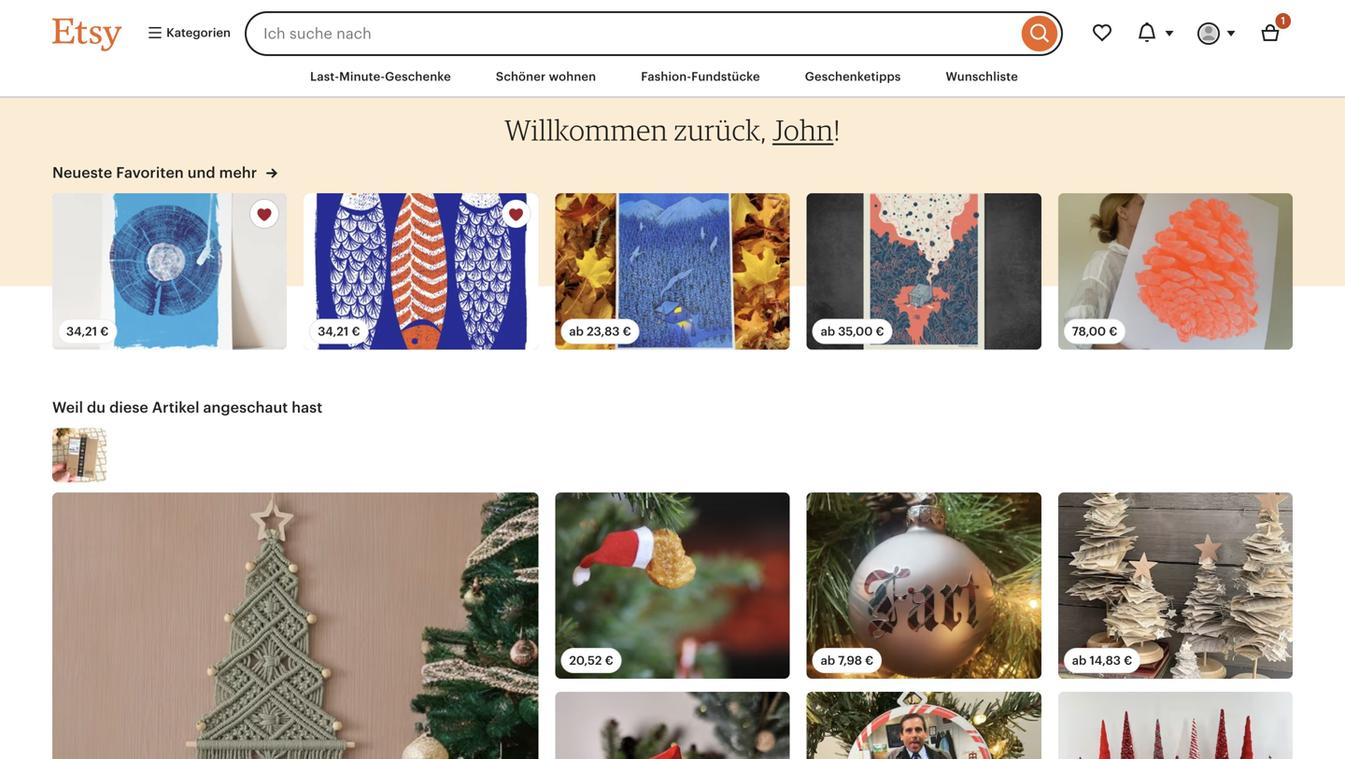 Task type: locate. For each thing, give the bounding box(es) containing it.
hast
[[292, 399, 323, 416]]

amazon box ornament for christmas tree, personalized shipping label, mini amazon box tree decor, gift for amazon lover image
[[52, 428, 107, 482]]

schöner wohnen link
[[482, 60, 610, 94]]

ab 7,98 €
[[821, 654, 874, 668]]

schöner wohnen
[[496, 70, 596, 84]]

23,83
[[587, 325, 620, 339]]

geschenketipps
[[805, 70, 901, 84]]

34,21 for siebdruck musik fan plattenspieler kunstdruck schallplatte holz textur vinyl lp art siebdruck - natur klänge - indigo blau - wand kunst dekor image
[[66, 325, 97, 339]]

du
[[87, 399, 106, 416]]

ab
[[569, 325, 584, 339], [821, 325, 836, 339], [821, 654, 836, 668], [1073, 654, 1087, 668]]

78,00
[[1073, 325, 1106, 339]]

34,21 €
[[66, 325, 109, 339], [318, 325, 360, 339]]

ab for ab 14,83 €
[[1073, 654, 1087, 668]]

1 34,21 from the left
[[66, 325, 97, 339]]

20,52
[[569, 654, 602, 668]]

minute-
[[339, 70, 385, 84]]

0 horizontal spatial 34,21 €
[[66, 325, 109, 339]]

2 34,21 € from the left
[[318, 325, 360, 339]]

None search field
[[245, 11, 1063, 56]]

ab left the 14,83
[[1073, 654, 1087, 668]]

john
[[773, 113, 834, 147]]

ab for ab 35,00 €
[[821, 325, 836, 339]]

ab for ab 23,83 €
[[569, 325, 584, 339]]

geschenke
[[385, 70, 451, 84]]

schöner
[[496, 70, 546, 84]]

1 horizontal spatial 34,21 €
[[318, 325, 360, 339]]

34,21 € up du
[[66, 325, 109, 339]]

geschenketipps link
[[791, 60, 915, 94]]

menu bar
[[19, 56, 1327, 98]]

ab 14,83 €
[[1073, 654, 1133, 668]]

fashion-fundstücke link
[[627, 60, 774, 94]]

!
[[834, 113, 841, 147]]

siebdruck musik fan plattenspieler kunstdruck schallplatte holz textur vinyl lp art siebdruck - natur klänge - indigo blau - wand kunst dekor image
[[52, 193, 287, 350]]

34,21 up weil
[[66, 325, 97, 339]]

willkommen zurück, john !
[[505, 113, 841, 147]]

ab left 7,98
[[821, 654, 836, 668]]

last-minute-geschenke link
[[296, 60, 465, 94]]

ab left 23,83
[[569, 325, 584, 339]]

willkommen
[[505, 113, 668, 147]]

ab left 35,00
[[821, 325, 836, 339]]

1 horizontal spatial 34,21
[[318, 325, 349, 339]]

1 34,21 € from the left
[[66, 325, 109, 339]]

34,21 up hast
[[318, 325, 349, 339]]

fashion-fundstücke
[[641, 70, 760, 84]]

20,52 €
[[569, 654, 614, 668]]

mehr
[[219, 164, 257, 181]]

fart glass christmas ornament image
[[807, 493, 1042, 679]]

das büro ornament - michael the flasher - das büro ornamente - die büro weihnachtsverzierungen - die bürogeschenke - michael scott dunder image
[[807, 693, 1042, 760]]

menu bar containing last-minute-geschenke
[[19, 56, 1327, 98]]

34,21 € up hast
[[318, 325, 360, 339]]

john link
[[773, 113, 834, 147]]

rote bäume image
[[1059, 693, 1293, 760]]

1
[[1281, 15, 1286, 27]]

minimalistische vintage gesangsbäume, natürliche hölzerne manteldekor, geschenk für buchliebhaber, musikseitendekoration image
[[1059, 493, 1293, 679]]

last-minute-geschenke
[[310, 70, 451, 84]]

€
[[100, 325, 109, 339], [352, 325, 360, 339], [623, 325, 631, 339], [876, 325, 885, 339], [1109, 325, 1118, 339], [605, 654, 614, 668], [865, 654, 874, 668], [1124, 654, 1133, 668]]

0 horizontal spatial 34,21
[[66, 325, 97, 339]]

ab 35,00 €
[[821, 325, 885, 339]]

wunschliste
[[946, 70, 1019, 84]]

zurück,
[[674, 113, 767, 147]]

echter hühnernugget mit weihnachtsmützenverzierung (echter hühnernugget) nuggy buddy image
[[555, 493, 790, 679]]

2 34,21 from the left
[[318, 325, 349, 339]]

gloaming - risograph druck image
[[555, 193, 790, 350]]

34,21
[[66, 325, 97, 339], [318, 325, 349, 339]]



Task type: vqa. For each thing, say whether or not it's contained in the screenshot.
The Cabin image
yes



Task type: describe. For each thing, give the bounding box(es) containing it.
kategorien
[[164, 26, 231, 40]]

angeschaut
[[203, 399, 288, 416]]

makramee weihnachtsbaum, geschenk für die familie, weihnachtsbaum, boho weihnachtsgeschenk, weihnachtsgeschenke, einzigartiger weihnachtsbaum, makramee wohnkultur x32 image
[[52, 493, 539, 760]]

artikel
[[152, 399, 200, 416]]

7,98
[[838, 654, 862, 668]]

wohnen
[[549, 70, 596, 84]]

weil du diese artikel angeschaut hast
[[52, 399, 323, 416]]

ab 23,83 €
[[569, 325, 631, 339]]

fundstücke
[[692, 70, 760, 84]]

bezaubernde handgefertigte clip-on-vogelornamente für weihnachtsbäume – lebendige, handwerkliche und einzigartige weihnachtsdekorationen image
[[555, 693, 790, 760]]

34,21 € for siebdruck musik fan plattenspieler kunstdruck schallplatte holz textur vinyl lp art siebdruck - natur klänge - indigo blau - wand kunst dekor image
[[66, 325, 109, 339]]

neueste favoriten und mehr
[[52, 164, 261, 181]]

none search field inside kategorien banner
[[245, 11, 1063, 56]]

neon pinie grande | siebdruck image
[[1059, 193, 1293, 350]]

ab for ab 7,98 €
[[821, 654, 836, 668]]

1 link
[[1248, 11, 1293, 56]]

34,21 € for moderne siebdruck siebdruck skandinavischer stil - 3 fische kunstdruck - indigo wandkunst - siebdruck küstenküche küchenkunst - drei fische 'image' on the top of the page
[[318, 325, 360, 339]]

the cabin image
[[807, 193, 1042, 350]]

Ich suche nach text field
[[245, 11, 1018, 56]]

kategorien button
[[133, 17, 239, 50]]

last-
[[310, 70, 339, 84]]

weil
[[52, 399, 83, 416]]

moderne siebdruck siebdruck skandinavischer stil - 3 fische kunstdruck - indigo wandkunst - siebdruck küstenküche küchenkunst - drei fische image
[[304, 193, 539, 350]]

14,83
[[1090, 654, 1121, 668]]

78,00 €
[[1073, 325, 1118, 339]]

35,00
[[838, 325, 873, 339]]

und
[[188, 164, 216, 181]]

wunschliste link
[[932, 60, 1033, 94]]

kategorien banner
[[19, 0, 1327, 56]]

neueste
[[52, 164, 112, 181]]

diese
[[109, 399, 148, 416]]

34,21 for moderne siebdruck siebdruck skandinavischer stil - 3 fische kunstdruck - indigo wandkunst - siebdruck küstenküche küchenkunst - drei fische 'image' on the top of the page
[[318, 325, 349, 339]]

fashion-
[[641, 70, 692, 84]]

neueste favoriten und mehr link
[[52, 163, 278, 182]]

favoriten
[[116, 164, 184, 181]]



